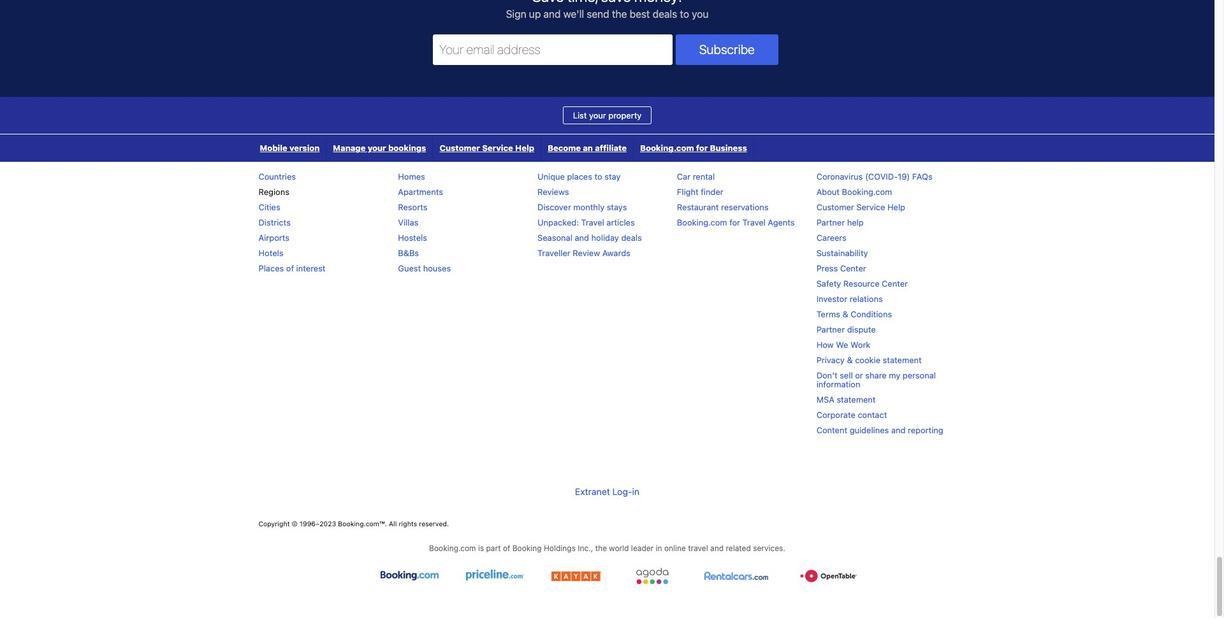 Task type: describe. For each thing, give the bounding box(es) containing it.
investor relations link
[[817, 294, 883, 304]]

become an affiliate link
[[541, 135, 633, 162]]

homes
[[398, 172, 425, 182]]

content guidelines and reporting link
[[817, 425, 944, 436]]

1 vertical spatial of
[[503, 544, 510, 554]]

property
[[609, 110, 642, 121]]

help inside coronavirus (covid-19) faqs about booking.com customer service help partner help careers sustainability press center safety resource center investor relations terms & conditions partner dispute how we work privacy & cookie statement don't sell or share my personal information msa statement corporate contact content guidelines and reporting
[[888, 202, 905, 213]]

flight finder link
[[677, 187, 724, 197]]

0 vertical spatial the
[[612, 8, 627, 20]]

customer service help
[[440, 143, 534, 153]]

sell
[[840, 371, 853, 381]]

for inside the car rental flight finder restaurant reservations booking.com for travel agents
[[730, 218, 740, 228]]

articles
[[607, 218, 635, 228]]

airports link
[[259, 233, 290, 243]]

houses
[[423, 264, 451, 274]]

and inside the unique places to stay reviews discover monthly stays unpacked: travel articles seasonal and holiday deals traveller review awards
[[575, 233, 589, 243]]

customer inside coronavirus (covid-19) faqs about booking.com customer service help partner help careers sustainability press center safety resource center investor relations terms & conditions partner dispute how we work privacy & cookie statement don't sell or share my personal information msa statement corporate contact content guidelines and reporting
[[817, 202, 854, 213]]

copyright © 1996–2023 booking.com™. all rights reserved.
[[259, 520, 449, 528]]

share
[[865, 371, 887, 381]]

booking.com inside coronavirus (covid-19) faqs about booking.com customer service help partner help careers sustainability press center safety resource center investor relations terms & conditions partner dispute how we work privacy & cookie statement don't sell or share my personal information msa statement corporate contact content guidelines and reporting
[[842, 187, 892, 197]]

send
[[587, 8, 609, 20]]

mobile version link
[[253, 135, 326, 162]]

b&bs
[[398, 248, 419, 258]]

affiliate
[[595, 143, 627, 153]]

sign
[[506, 8, 526, 20]]

extranet
[[575, 486, 610, 497]]

for inside navigation
[[696, 143, 708, 153]]

agents
[[768, 218, 795, 228]]

guest houses link
[[398, 264, 451, 274]]

villas
[[398, 218, 419, 228]]

in inside 'region'
[[632, 486, 640, 497]]

places
[[567, 172, 592, 182]]

resorts
[[398, 202, 428, 213]]

sustainability
[[817, 248, 868, 258]]

0 vertical spatial statement
[[883, 355, 922, 366]]

don't sell or share my personal information link
[[817, 371, 936, 390]]

awards
[[602, 248, 631, 258]]

Your email address email field
[[433, 35, 672, 65]]

restaurant
[[677, 202, 719, 213]]

safety resource center link
[[817, 279, 908, 289]]

sustainability link
[[817, 248, 868, 258]]

agoda image
[[630, 568, 674, 585]]

©
[[292, 520, 298, 528]]

priceline image
[[466, 568, 524, 585]]

countries link
[[259, 172, 296, 182]]

to inside the unique places to stay reviews discover monthly stays unpacked: travel articles seasonal and holiday deals traveller review awards
[[595, 172, 602, 182]]

(covid-
[[865, 172, 898, 182]]

conditions
[[851, 309, 892, 320]]

service inside coronavirus (covid-19) faqs about booking.com customer service help partner help careers sustainability press center safety resource center investor relations terms & conditions partner dispute how we work privacy & cookie statement don't sell or share my personal information msa statement corporate contact content guidelines and reporting
[[857, 202, 885, 213]]

manage your bookings link
[[327, 135, 433, 162]]

msa statement link
[[817, 395, 876, 405]]

19)
[[898, 172, 910, 182]]

corporate contact link
[[817, 410, 887, 420]]

1 vertical spatial &
[[847, 355, 853, 366]]

subscribe button
[[676, 35, 779, 65]]

0 horizontal spatial statement
[[837, 395, 876, 405]]

car rental flight finder restaurant reservations booking.com for travel agents
[[677, 172, 795, 228]]

guest
[[398, 264, 421, 274]]

manage your bookings
[[333, 143, 426, 153]]

business
[[710, 143, 747, 153]]

0 vertical spatial &
[[843, 309, 848, 320]]

opentable image
[[799, 568, 860, 585]]

how we work link
[[817, 340, 871, 350]]

up
[[529, 8, 541, 20]]

contact
[[858, 410, 887, 420]]

holiday
[[591, 233, 619, 243]]

terms & conditions link
[[817, 309, 892, 320]]

finder
[[701, 187, 724, 197]]

leader
[[631, 544, 654, 554]]

districts link
[[259, 218, 291, 228]]

car rental link
[[677, 172, 715, 182]]

services.
[[753, 544, 786, 554]]

rentalcars image
[[702, 568, 772, 585]]

get the free booking.com app now region
[[253, 477, 961, 545]]

hostels
[[398, 233, 427, 243]]

bookings
[[388, 143, 426, 153]]

places
[[259, 264, 284, 274]]

press center link
[[817, 264, 866, 274]]

help inside navigation
[[515, 143, 534, 153]]

booking.com up car
[[640, 143, 694, 153]]

coronavirus (covid-19) faqs about booking.com customer service help partner help careers sustainability press center safety resource center investor relations terms & conditions partner dispute how we work privacy & cookie statement don't sell or share my personal information msa statement corporate contact content guidelines and reporting
[[817, 172, 944, 436]]

resource
[[844, 279, 880, 289]]

2 partner from the top
[[817, 325, 845, 335]]

holdings
[[544, 544, 576, 554]]

1 horizontal spatial in
[[656, 544, 662, 554]]

log-
[[613, 486, 632, 497]]

1 vertical spatial center
[[882, 279, 908, 289]]

don't
[[817, 371, 838, 381]]

reporting
[[908, 425, 944, 436]]

reviews link
[[538, 187, 569, 197]]

an
[[583, 143, 593, 153]]

cities link
[[259, 202, 280, 213]]

or
[[855, 371, 863, 381]]

stay
[[605, 172, 621, 182]]

hostels link
[[398, 233, 427, 243]]

corporate
[[817, 410, 856, 420]]

terms
[[817, 309, 840, 320]]

list
[[573, 110, 587, 121]]

1 partner from the top
[[817, 218, 845, 228]]

flight
[[677, 187, 699, 197]]



Task type: vqa. For each thing, say whether or not it's contained in the screenshot.
the "car rentals" link
no



Task type: locate. For each thing, give the bounding box(es) containing it.
0 horizontal spatial customer
[[440, 143, 480, 153]]

is
[[478, 544, 484, 554]]

customer service help link for partner help
[[817, 202, 905, 213]]

become
[[548, 143, 581, 153]]

all
[[389, 520, 397, 528]]

travel
[[581, 218, 604, 228], [743, 218, 766, 228]]

unique places to stay link
[[538, 172, 621, 182]]

your for property
[[589, 110, 606, 121]]

1 vertical spatial in
[[656, 544, 662, 554]]

0 vertical spatial your
[[589, 110, 606, 121]]

1 vertical spatial deals
[[621, 233, 642, 243]]

0 horizontal spatial service
[[482, 143, 513, 153]]

0 horizontal spatial deals
[[621, 233, 642, 243]]

1 horizontal spatial customer
[[817, 202, 854, 213]]

and inside coronavirus (covid-19) faqs about booking.com customer service help partner help careers sustainability press center safety resource center investor relations terms & conditions partner dispute how we work privacy & cookie statement don't sell or share my personal information msa statement corporate contact content guidelines and reporting
[[891, 425, 906, 436]]

car
[[677, 172, 691, 182]]

my
[[889, 371, 901, 381]]

for down reservations
[[730, 218, 740, 228]]

& up sell
[[847, 355, 853, 366]]

msa
[[817, 395, 835, 405]]

your right list
[[589, 110, 606, 121]]

to left you
[[680, 8, 689, 20]]

about booking.com link
[[817, 187, 892, 197]]

deals right best
[[653, 8, 677, 20]]

countries regions cities districts airports hotels places of interest
[[259, 172, 326, 274]]

we'll
[[563, 8, 584, 20]]

0 vertical spatial help
[[515, 143, 534, 153]]

booking.com inside the car rental flight finder restaurant reservations booking.com for travel agents
[[677, 218, 727, 228]]

travel up seasonal and holiday deals link
[[581, 218, 604, 228]]

for left business
[[696, 143, 708, 153]]

booking.com down restaurant
[[677, 218, 727, 228]]

1 vertical spatial to
[[595, 172, 602, 182]]

to
[[680, 8, 689, 20], [595, 172, 602, 182]]

cookie
[[855, 355, 881, 366]]

villas link
[[398, 218, 419, 228]]

privacy
[[817, 355, 845, 366]]

careers link
[[817, 233, 847, 243]]

and right the travel
[[710, 544, 724, 554]]

booking.com left the is
[[429, 544, 476, 554]]

districts
[[259, 218, 291, 228]]

and
[[544, 8, 561, 20], [575, 233, 589, 243], [891, 425, 906, 436], [710, 544, 724, 554]]

seasonal
[[538, 233, 573, 243]]

0 horizontal spatial help
[[515, 143, 534, 153]]

safety
[[817, 279, 841, 289]]

review
[[573, 248, 600, 258]]

inc.,
[[578, 544, 593, 554]]

regions
[[259, 187, 289, 197]]

press
[[817, 264, 838, 274]]

travel inside the car rental flight finder restaurant reservations booking.com for travel agents
[[743, 218, 766, 228]]

0 vertical spatial deals
[[653, 8, 677, 20]]

help down 19)
[[888, 202, 905, 213]]

statement up corporate contact link
[[837, 395, 876, 405]]

and right up
[[544, 8, 561, 20]]

extranet log-in link
[[575, 477, 640, 506]]

0 horizontal spatial center
[[840, 264, 866, 274]]

relations
[[850, 294, 883, 304]]

to left stay
[[595, 172, 602, 182]]

0 vertical spatial to
[[680, 8, 689, 20]]

privacy & cookie statement link
[[817, 355, 922, 366]]

1 horizontal spatial help
[[888, 202, 905, 213]]

0 vertical spatial customer
[[440, 143, 480, 153]]

sign up and we'll send the best deals to you
[[506, 8, 709, 20]]

booking.com down coronavirus (covid-19) faqs 'link' at the right top of the page
[[842, 187, 892, 197]]

we
[[836, 340, 848, 350]]

help
[[515, 143, 534, 153], [888, 202, 905, 213]]

1 vertical spatial service
[[857, 202, 885, 213]]

coronavirus (covid-19) faqs link
[[817, 172, 933, 182]]

part
[[486, 544, 501, 554]]

statement up my
[[883, 355, 922, 366]]

1 horizontal spatial for
[[730, 218, 740, 228]]

seasonal and holiday deals link
[[538, 233, 642, 243]]

travel
[[688, 544, 708, 554]]

partner up careers link
[[817, 218, 845, 228]]

customer
[[440, 143, 480, 153], [817, 202, 854, 213]]

1 vertical spatial partner
[[817, 325, 845, 335]]

0 horizontal spatial your
[[368, 143, 386, 153]]

1 vertical spatial customer service help link
[[817, 202, 905, 213]]

0 vertical spatial customer service help link
[[433, 135, 541, 162]]

0 horizontal spatial of
[[286, 264, 294, 274]]

the right inc.,
[[595, 544, 607, 554]]

kayak image
[[552, 568, 602, 585]]

in
[[632, 486, 640, 497], [656, 544, 662, 554]]

travel down reservations
[[743, 218, 766, 228]]

booking.com for travel agents link
[[677, 218, 795, 228]]

traveller
[[538, 248, 571, 258]]

apartments link
[[398, 187, 443, 197]]

best
[[630, 8, 650, 20]]

mobile
[[260, 143, 287, 153]]

the left best
[[612, 8, 627, 20]]

help left become
[[515, 143, 534, 153]]

1 horizontal spatial of
[[503, 544, 510, 554]]

0 horizontal spatial for
[[696, 143, 708, 153]]

hotels
[[259, 248, 283, 258]]

regions link
[[259, 187, 289, 197]]

1 vertical spatial for
[[730, 218, 740, 228]]

0 vertical spatial service
[[482, 143, 513, 153]]

the
[[612, 8, 627, 20], [595, 544, 607, 554]]

0 vertical spatial of
[[286, 264, 294, 274]]

unpacked: travel articles link
[[538, 218, 635, 228]]

booking.com for business link
[[634, 135, 754, 162]]

deals down articles on the top of page
[[621, 233, 642, 243]]

0 vertical spatial center
[[840, 264, 866, 274]]

how
[[817, 340, 834, 350]]

hotels link
[[259, 248, 283, 258]]

in right extranet
[[632, 486, 640, 497]]

1 horizontal spatial to
[[680, 8, 689, 20]]

2 travel from the left
[[743, 218, 766, 228]]

world
[[609, 544, 629, 554]]

1 horizontal spatial service
[[857, 202, 885, 213]]

faqs
[[912, 172, 933, 182]]

0 vertical spatial partner
[[817, 218, 845, 228]]

help
[[847, 218, 864, 228]]

places of interest link
[[259, 264, 326, 274]]

discover
[[538, 202, 571, 213]]

booking.com is part of booking holdings inc., the world leader in online travel and related services.
[[429, 544, 786, 554]]

1 horizontal spatial travel
[[743, 218, 766, 228]]

0 horizontal spatial in
[[632, 486, 640, 497]]

and left reporting at the right bottom of page
[[891, 425, 906, 436]]

1 horizontal spatial center
[[882, 279, 908, 289]]

resorts link
[[398, 202, 428, 213]]

deals
[[653, 8, 677, 20], [621, 233, 642, 243]]

center
[[840, 264, 866, 274], [882, 279, 908, 289]]

unique
[[538, 172, 565, 182]]

partner down 'terms'
[[817, 325, 845, 335]]

work
[[851, 340, 871, 350]]

customer right the bookings
[[440, 143, 480, 153]]

your for bookings
[[368, 143, 386, 153]]

navigation
[[253, 135, 754, 162]]

b&bs link
[[398, 248, 419, 258]]

statement
[[883, 355, 922, 366], [837, 395, 876, 405]]

partner dispute link
[[817, 325, 876, 335]]

1 horizontal spatial statement
[[883, 355, 922, 366]]

center up relations
[[882, 279, 908, 289]]

stays
[[607, 202, 627, 213]]

rights
[[399, 520, 417, 528]]

0 vertical spatial for
[[696, 143, 708, 153]]

dispute
[[847, 325, 876, 335]]

travel inside the unique places to stay reviews discover monthly stays unpacked: travel articles seasonal and holiday deals traveller review awards
[[581, 218, 604, 228]]

1 horizontal spatial customer service help link
[[817, 202, 905, 213]]

customer up partner help link
[[817, 202, 854, 213]]

0 vertical spatial in
[[632, 486, 640, 497]]

your right manage
[[368, 143, 386, 153]]

& up partner dispute link
[[843, 309, 848, 320]]

countries
[[259, 172, 296, 182]]

deals inside the unique places to stay reviews discover monthly stays unpacked: travel articles seasonal and holiday deals traveller review awards
[[621, 233, 642, 243]]

in left online
[[656, 544, 662, 554]]

homes apartments resorts villas hostels b&bs guest houses
[[398, 172, 451, 274]]

1 horizontal spatial deals
[[653, 8, 677, 20]]

booking.com
[[640, 143, 694, 153], [842, 187, 892, 197], [677, 218, 727, 228], [429, 544, 476, 554]]

1 vertical spatial customer
[[817, 202, 854, 213]]

of
[[286, 264, 294, 274], [503, 544, 510, 554]]

1 vertical spatial your
[[368, 143, 386, 153]]

1 travel from the left
[[581, 218, 604, 228]]

0 horizontal spatial the
[[595, 544, 607, 554]]

of right part
[[503, 544, 510, 554]]

list your property link
[[563, 107, 652, 125]]

0 horizontal spatial travel
[[581, 218, 604, 228]]

mobile version
[[260, 143, 320, 153]]

guidelines
[[850, 425, 889, 436]]

&
[[843, 309, 848, 320], [847, 355, 853, 366]]

reviews
[[538, 187, 569, 197]]

of inside countries regions cities districts airports hotels places of interest
[[286, 264, 294, 274]]

apartments
[[398, 187, 443, 197]]

1 vertical spatial help
[[888, 202, 905, 213]]

list your property
[[573, 110, 642, 121]]

customer service help link for become an affiliate
[[433, 135, 541, 162]]

0 horizontal spatial to
[[595, 172, 602, 182]]

booking.com image
[[380, 568, 438, 585]]

navigation containing mobile version
[[253, 135, 754, 162]]

become an affiliate
[[548, 143, 627, 153]]

customer inside navigation
[[440, 143, 480, 153]]

1 vertical spatial statement
[[837, 395, 876, 405]]

0 horizontal spatial customer service help link
[[433, 135, 541, 162]]

1 vertical spatial the
[[595, 544, 607, 554]]

1 horizontal spatial your
[[589, 110, 606, 121]]

and up traveller review awards link
[[575, 233, 589, 243]]

monthly
[[573, 202, 605, 213]]

1 horizontal spatial the
[[612, 8, 627, 20]]

center up resource
[[840, 264, 866, 274]]

of right places
[[286, 264, 294, 274]]



